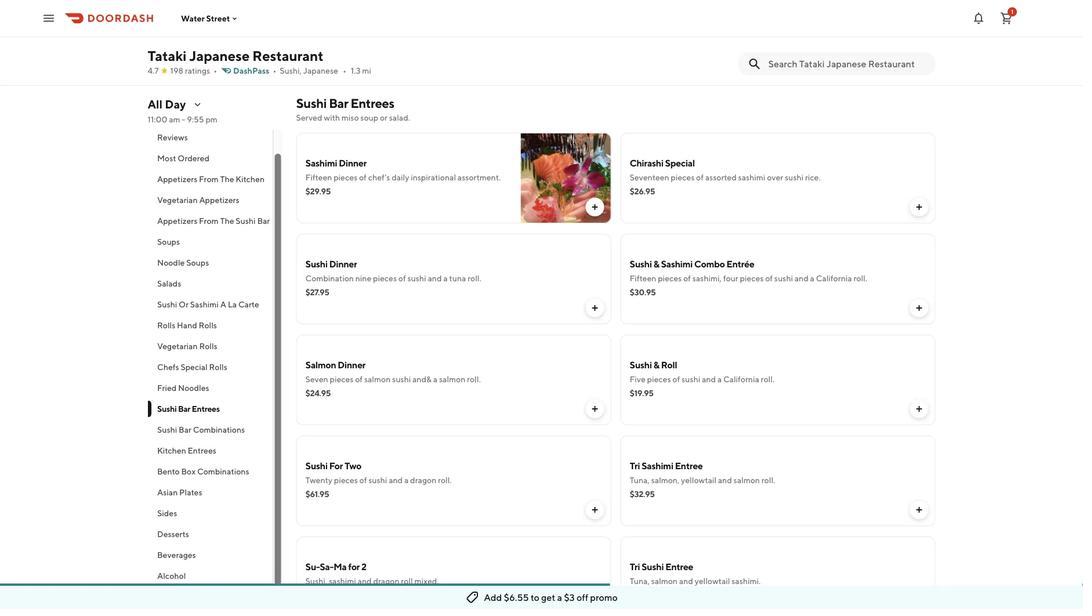 Task type: vqa. For each thing, say whether or not it's contained in the screenshot.


Task type: locate. For each thing, give the bounding box(es) containing it.
1 $32.95 from the top
[[630, 490, 655, 499]]

entrees inside sushi bar entrees served with miso soup or salad.
[[351, 96, 394, 111]]

sushi bar combinations button
[[148, 420, 282, 441]]

pieces inside sashimi dinner fifteen pieces of chef's daily inspirational assortment. $29.95
[[334, 173, 358, 182]]

pieces right seventeen
[[671, 173, 695, 182]]

carte
[[238, 300, 259, 309]]

sashimi left the over
[[739, 173, 766, 182]]

entree for tri sushi entree
[[666, 562, 694, 573]]

0 horizontal spatial soups
[[157, 237, 180, 247]]

from down most ordered button
[[199, 174, 218, 184]]

sushi,
[[280, 66, 302, 75], [306, 577, 327, 586]]

add item to cart image for salmon dinner
[[591, 405, 600, 414]]

tuna, for sashimi
[[630, 476, 650, 485]]

from inside button
[[199, 216, 218, 226]]

inspirational
[[411, 173, 456, 182]]

appetizers
[[157, 174, 197, 184], [199, 195, 239, 205], [157, 216, 197, 226]]

the down vegetarian appetizers button
[[220, 216, 234, 226]]

tataki
[[148, 47, 187, 64]]

bar up kitchen entrees
[[179, 425, 191, 435]]

notification bell image
[[972, 11, 986, 25]]

0 vertical spatial &
[[654, 259, 660, 270]]

of down two
[[360, 476, 367, 485]]

1 vertical spatial dragon
[[373, 577, 400, 586]]

0 vertical spatial from
[[199, 174, 218, 184]]

soups button
[[148, 232, 282, 252]]

from inside button
[[199, 174, 218, 184]]

sashimi down ma
[[329, 577, 356, 586]]

bar down vegetarian appetizers button
[[257, 216, 270, 226]]

dragon inside sushi for two twenty pieces of sushi and a dragon roll. $61.95
[[410, 476, 437, 485]]

tuna, inside tri sashimi entree tuna, salmon, yellowtail and salmon roll. $32.95
[[630, 476, 650, 485]]

1 horizontal spatial california
[[817, 274, 852, 283]]

dinner for salmon dinner
[[338, 360, 366, 371]]

alcohol button
[[148, 566, 282, 587]]

sushi
[[296, 96, 327, 111], [236, 216, 255, 226], [306, 259, 328, 270], [630, 259, 652, 270], [157, 300, 177, 309], [630, 360, 652, 371], [157, 404, 176, 414], [157, 425, 177, 435], [306, 461, 328, 472], [642, 562, 664, 573]]

0 horizontal spatial •
[[214, 66, 217, 75]]

sashimi for 2
[[329, 577, 356, 586]]

$19.95
[[630, 389, 654, 398]]

sushi bar entrees
[[157, 404, 219, 414]]

japanese down $17.95
[[303, 66, 338, 75]]

japanese for sushi,
[[303, 66, 338, 75]]

1 from from the top
[[199, 174, 218, 184]]

vegetarian
[[157, 195, 197, 205], [157, 342, 197, 351]]

bar inside sushi bar entrees served with miso soup or salad.
[[329, 96, 348, 111]]

the down most ordered button
[[220, 174, 234, 184]]

of right nine
[[399, 274, 406, 283]]

0 vertical spatial dragon
[[410, 476, 437, 485]]

sashimi inside sushi & sashimi combo entrée fifteen pieces of sashimi, four pieces of sushi and a california roll. $30.95
[[661, 259, 693, 270]]

entree inside tri sushi entree tuna, salmon and yellowtail sashimi. $32.95
[[666, 562, 694, 573]]

a inside sushi & sashimi combo entrée fifteen pieces of sashimi, four pieces of sushi and a california roll. $30.95
[[811, 274, 815, 283]]

of inside sashimi dinner fifteen pieces of chef's daily inspirational assortment. $29.95
[[359, 173, 367, 182]]

1 vertical spatial yellowtail
[[695, 577, 730, 586]]

pieces left sashimi, on the top right
[[658, 274, 682, 283]]

for
[[329, 461, 343, 472]]

sushi inside sushi & roll five pieces of sushi and a california roll. $19.95
[[630, 360, 652, 371]]

kitchen
[[236, 174, 264, 184], [157, 446, 186, 456]]

2 vertical spatial appetizers
[[157, 216, 197, 226]]

dinner right salmon
[[338, 360, 366, 371]]

1 vertical spatial california
[[724, 375, 760, 384]]

sushi for sushi for two twenty pieces of sushi and a dragon roll. $61.95
[[306, 461, 328, 472]]

1 vertical spatial tri
[[630, 562, 640, 573]]

pieces inside sushi & roll five pieces of sushi and a california roll. $19.95
[[648, 375, 671, 384]]

tataki japanese restaurant
[[148, 47, 324, 64]]

from for sushi
[[199, 216, 218, 226]]

kitchen up bento
[[157, 446, 186, 456]]

& inside sushi & roll five pieces of sushi and a california roll. $19.95
[[654, 360, 660, 371]]

soups right noodle at the top of the page
[[186, 258, 209, 268]]

0 horizontal spatial sushi,
[[280, 66, 302, 75]]

vegetarian inside button
[[157, 195, 197, 205]]

11:00 am - 9:55 pm
[[148, 115, 218, 124]]

bar for sushi bar entrees served with miso soup or salad.
[[329, 96, 348, 111]]

from down vegetarian appetizers button
[[199, 216, 218, 226]]

combinations for sushi bar combinations
[[193, 425, 245, 435]]

noodle
[[157, 258, 185, 268]]

sushi inside sushi bar combinations button
[[157, 425, 177, 435]]

roll. inside sushi for two twenty pieces of sushi and a dragon roll. $61.95
[[438, 476, 452, 485]]

a inside sushi dinner combination nine pieces of sushi and a tuna roll. $27.95
[[444, 274, 448, 283]]

roll. for salmon dinner
[[467, 375, 481, 384]]

sushi inside sushi & roll five pieces of sushi and a california roll. $19.95
[[682, 375, 701, 384]]

of inside salmon dinner seven pieces of salmon sushi and& a salmon roll. $24.95
[[355, 375, 363, 384]]

appetizers inside button
[[157, 216, 197, 226]]

promo
[[590, 592, 618, 603]]

1 horizontal spatial dragon
[[410, 476, 437, 485]]

& for sashimi
[[654, 259, 660, 270]]

sashimi inside the su-sa-ma for 2 sushi, sashimi and dragon roll mixed. $69.95
[[329, 577, 356, 586]]

1 vertical spatial the
[[220, 216, 234, 226]]

0 vertical spatial soups
[[157, 237, 180, 247]]

dinner up combination
[[329, 259, 357, 270]]

tri inside tri sushi entree tuna, salmon and yellowtail sashimi. $32.95
[[630, 562, 640, 573]]

yellowtail inside tri sashimi entree tuna, salmon, yellowtail and salmon roll. $32.95
[[681, 476, 717, 485]]

combinations
[[193, 425, 245, 435], [197, 467, 249, 477]]

sushi inside sushi or sashimi a la carte button
[[157, 300, 177, 309]]

sushi inside sushi for two twenty pieces of sushi and a dragon roll. $61.95
[[369, 476, 387, 485]]

1 vertical spatial tuna,
[[630, 577, 650, 586]]

or
[[179, 300, 188, 309]]

2 tri from the top
[[630, 562, 640, 573]]

of left chef's
[[359, 173, 367, 182]]

special inside 'chefs special rolls' button
[[180, 362, 207, 372]]

sashimi.
[[732, 577, 761, 586]]

0 vertical spatial kitchen
[[236, 174, 264, 184]]

0 horizontal spatial special
[[180, 362, 207, 372]]

1 vertical spatial sushi,
[[306, 577, 327, 586]]

add item to cart image for chirashi special
[[915, 203, 924, 212]]

vegetarian down appetizers from the kitchen
[[157, 195, 197, 205]]

0 vertical spatial entree
[[675, 461, 703, 472]]

0 horizontal spatial sashimi
[[329, 577, 356, 586]]

$32.95 down salmon,
[[630, 490, 655, 499]]

1 horizontal spatial japanese
[[303, 66, 338, 75]]

su-
[[306, 562, 320, 573]]

2 from from the top
[[199, 216, 218, 226]]

bar up with
[[329, 96, 348, 111]]

entrees inside button
[[188, 446, 216, 456]]

0 vertical spatial $32.95
[[630, 490, 655, 499]]

entree
[[675, 461, 703, 472], [666, 562, 694, 573]]

yellowtail inside tri sushi entree tuna, salmon and yellowtail sashimi. $32.95
[[695, 577, 730, 586]]

roll. inside sushi & roll five pieces of sushi and a california roll. $19.95
[[761, 375, 775, 384]]

of down roll
[[673, 375, 680, 384]]

appetizers from the sushi bar
[[157, 216, 270, 226]]

bar inside button
[[179, 425, 191, 435]]

of inside sushi dinner combination nine pieces of sushi and a tuna roll. $27.95
[[399, 274, 406, 283]]

bar for sushi bar entrees
[[178, 404, 190, 414]]

kitchen inside button
[[157, 446, 186, 456]]

&
[[654, 259, 660, 270], [654, 360, 660, 371]]

rolls inside 'chefs special rolls' button
[[209, 362, 227, 372]]

dinner inside salmon dinner seven pieces of salmon sushi and& a salmon roll. $24.95
[[338, 360, 366, 371]]

the inside button
[[220, 216, 234, 226]]

salmon
[[364, 375, 391, 384], [439, 375, 466, 384], [734, 476, 760, 485], [652, 577, 678, 586]]

special right chirashi
[[665, 158, 695, 169]]

dashpass •
[[233, 66, 276, 75]]

sashimi up salmon,
[[642, 461, 674, 472]]

198
[[170, 66, 183, 75]]

dinner inside sushi dinner combination nine pieces of sushi and a tuna roll. $27.95
[[329, 259, 357, 270]]

soup
[[361, 113, 379, 122]]

a inside sushi for two twenty pieces of sushi and a dragon roll. $61.95
[[405, 476, 409, 485]]

• for 198 ratings •
[[214, 66, 217, 75]]

0 horizontal spatial japanese
[[189, 47, 250, 64]]

vegetarian appetizers
[[157, 195, 239, 205]]

& inside sushi & sashimi combo entrée fifteen pieces of sashimi, four pieces of sushi and a california roll. $30.95
[[654, 259, 660, 270]]

most
[[157, 154, 176, 163]]

0 vertical spatial sushi,
[[280, 66, 302, 75]]

1 & from the top
[[654, 259, 660, 270]]

0 vertical spatial yellowtail
[[681, 476, 717, 485]]

combinations down kitchen entrees button
[[197, 467, 249, 477]]

entrée
[[727, 259, 755, 270]]

sushi or sashimi a la carte button
[[148, 294, 282, 315]]

pieces left chef's
[[334, 173, 358, 182]]

sashimi left combo
[[661, 259, 693, 270]]

sushi inside tri sushi entree tuna, salmon and yellowtail sashimi. $32.95
[[642, 562, 664, 573]]

roll. inside salmon dinner seven pieces of salmon sushi and& a salmon roll. $24.95
[[467, 375, 481, 384]]

1 horizontal spatial special
[[665, 158, 695, 169]]

soups up noodle at the top of the page
[[157, 237, 180, 247]]

pieces down roll
[[648, 375, 671, 384]]

0 vertical spatial fifteen
[[306, 173, 332, 182]]

california inside sushi & roll five pieces of sushi and a california roll. $19.95
[[724, 375, 760, 384]]

open menu image
[[42, 11, 56, 25]]

1 vertical spatial dinner
[[329, 259, 357, 270]]

1 vertical spatial entrees
[[192, 404, 219, 414]]

kitchen inside button
[[236, 174, 264, 184]]

rolls down rolls hand rolls button
[[199, 342, 217, 351]]

bar
[[329, 96, 348, 111], [257, 216, 270, 226], [178, 404, 190, 414], [179, 425, 191, 435]]

and inside the su-sa-ma for 2 sushi, sashimi and dragon roll mixed. $69.95
[[358, 577, 372, 586]]

of inside sushi for two twenty pieces of sushi and a dragon roll. $61.95
[[360, 476, 367, 485]]

2 the from the top
[[220, 216, 234, 226]]

0 vertical spatial california
[[817, 274, 852, 283]]

1 vertical spatial sashimi
[[329, 577, 356, 586]]

sashimi dinner fifteen pieces of chef's daily inspirational assortment. $29.95
[[306, 158, 501, 196]]

& left roll
[[654, 360, 660, 371]]

2
[[362, 562, 367, 573]]

sashimi inside chirashi special seventeen pieces of assorted sashimi over sushi rice. $26.95
[[739, 173, 766, 182]]

asian plates
[[157, 488, 202, 497]]

and inside sushi dinner combination nine pieces of sushi and a tuna roll. $27.95
[[428, 274, 442, 283]]

salmon inside tri sushi entree tuna, salmon and yellowtail sashimi. $32.95
[[652, 577, 678, 586]]

daily
[[392, 173, 409, 182]]

a
[[220, 300, 226, 309]]

pieces right seven
[[330, 375, 354, 384]]

add item to cart image
[[915, 203, 924, 212], [591, 304, 600, 313], [591, 405, 600, 414], [915, 405, 924, 414], [915, 506, 924, 515]]

sushi for sushi bar combinations
[[157, 425, 177, 435]]

menus image
[[193, 100, 202, 109]]

sushi for sushi or sashimi a la carte
[[157, 300, 177, 309]]

1 vegetarian from the top
[[157, 195, 197, 205]]

assortment.
[[458, 173, 501, 182]]

rolls
[[157, 321, 175, 330], [199, 321, 217, 330], [199, 342, 217, 351], [209, 362, 227, 372]]

1 vertical spatial kitchen
[[157, 446, 186, 456]]

2 vertical spatial add item to cart image
[[591, 506, 600, 515]]

1 vertical spatial add item to cart image
[[915, 304, 924, 313]]

of right seven
[[355, 375, 363, 384]]

sashimi up "$29.95"
[[306, 158, 337, 169]]

special inside chirashi special seventeen pieces of assorted sashimi over sushi rice. $26.95
[[665, 158, 695, 169]]

sides
[[157, 509, 177, 518]]

soups
[[157, 237, 180, 247], [186, 258, 209, 268]]

0 vertical spatial entrees
[[351, 96, 394, 111]]

from
[[199, 174, 218, 184], [199, 216, 218, 226]]

sushi inside chirashi special seventeen pieces of assorted sashimi over sushi rice. $26.95
[[785, 173, 804, 182]]

2 & from the top
[[654, 360, 660, 371]]

1 • from the left
[[214, 66, 217, 75]]

1 vertical spatial $32.95
[[630, 591, 655, 600]]

sashimi inside button
[[190, 300, 218, 309]]

a inside sushi & roll five pieces of sushi and a california roll. $19.95
[[718, 375, 722, 384]]

1 vertical spatial combinations
[[197, 467, 249, 477]]

tri inside tri sashimi entree tuna, salmon, yellowtail and salmon roll. $32.95
[[630, 461, 640, 472]]

1 vertical spatial special
[[180, 362, 207, 372]]

entrees up the sushi bar combinations at the left
[[192, 404, 219, 414]]

sushi inside sushi dinner combination nine pieces of sushi and a tuna roll. $27.95
[[408, 274, 426, 283]]

combinations for bento box combinations
[[197, 467, 249, 477]]

special for chefs
[[180, 362, 207, 372]]

most ordered button
[[148, 148, 282, 169]]

vegetarian up chefs
[[157, 342, 197, 351]]

from for kitchen
[[199, 174, 218, 184]]

twenty
[[306, 476, 333, 485]]

ma
[[334, 562, 347, 573]]

1 vertical spatial &
[[654, 360, 660, 371]]

water street
[[181, 13, 230, 23]]

and inside tri sushi entree tuna, salmon and yellowtail sashimi. $32.95
[[680, 577, 693, 586]]

appetizers down appetizers from the kitchen button
[[199, 195, 239, 205]]

1 vertical spatial soups
[[186, 258, 209, 268]]

0 vertical spatial dinner
[[339, 158, 367, 169]]

sushi inside sushi bar entrees served with miso soup or salad.
[[296, 96, 327, 111]]

sushi inside sushi & sashimi combo entrée fifteen pieces of sashimi, four pieces of sushi and a california roll. $30.95
[[630, 259, 652, 270]]

the
[[220, 174, 234, 184], [220, 216, 234, 226]]

0 horizontal spatial dragon
[[373, 577, 400, 586]]

$32.95 right promo
[[630, 591, 655, 600]]

special
[[665, 158, 695, 169], [180, 362, 207, 372]]

0 vertical spatial special
[[665, 158, 695, 169]]

and
[[428, 274, 442, 283], [795, 274, 809, 283], [702, 375, 716, 384], [389, 476, 403, 485], [718, 476, 732, 485], [358, 577, 372, 586], [680, 577, 693, 586]]

bar down 'fried noodles' on the bottom left of page
[[178, 404, 190, 414]]

tuna, inside tri sushi entree tuna, salmon and yellowtail sashimi. $32.95
[[630, 577, 650, 586]]

kitchen down most ordered button
[[236, 174, 264, 184]]

chefs special rolls button
[[148, 357, 282, 378]]

japanese up ratings
[[189, 47, 250, 64]]

sashimi dinner image
[[521, 133, 611, 223]]

add item to cart image
[[591, 203, 600, 212], [915, 304, 924, 313], [591, 506, 600, 515]]

entrees
[[351, 96, 394, 111], [192, 404, 219, 414], [188, 446, 216, 456]]

1 tri from the top
[[630, 461, 640, 472]]

1 vertical spatial vegetarian
[[157, 342, 197, 351]]

rolls right hand
[[199, 321, 217, 330]]

entree inside tri sashimi entree tuna, salmon, yellowtail and salmon roll. $32.95
[[675, 461, 703, 472]]

plates
[[179, 488, 202, 497]]

vegetarian inside button
[[157, 342, 197, 351]]

$24.95
[[306, 389, 331, 398]]

• down restaurant
[[273, 66, 276, 75]]

0 vertical spatial vegetarian
[[157, 195, 197, 205]]

sushi, down restaurant
[[280, 66, 302, 75]]

tri
[[630, 461, 640, 472], [630, 562, 640, 573]]

reviews button
[[148, 127, 282, 148]]

1 horizontal spatial •
[[273, 66, 276, 75]]

fried noodles button
[[148, 378, 282, 399]]

a inside salmon dinner seven pieces of salmon sushi and& a salmon roll. $24.95
[[433, 375, 438, 384]]

dinner inside sashimi dinner fifteen pieces of chef's daily inspirational assortment. $29.95
[[339, 158, 367, 169]]

0 vertical spatial the
[[220, 174, 234, 184]]

sushi for sushi for two
[[369, 476, 387, 485]]

roll. inside sushi dinner combination nine pieces of sushi and a tuna roll. $27.95
[[468, 274, 482, 283]]

2 $32.95 from the top
[[630, 591, 655, 600]]

• left 1.3
[[343, 66, 346, 75]]

add item to cart image for sushi & roll
[[915, 405, 924, 414]]

0 vertical spatial combinations
[[193, 425, 245, 435]]

1 horizontal spatial soups
[[186, 258, 209, 268]]

japanese
[[189, 47, 250, 64], [303, 66, 338, 75]]

2 vegetarian from the top
[[157, 342, 197, 351]]

1 horizontal spatial sushi,
[[306, 577, 327, 586]]

$6.55
[[504, 592, 529, 603]]

fifteen inside sushi & sashimi combo entrée fifteen pieces of sashimi, four pieces of sushi and a california roll. $30.95
[[630, 274, 657, 283]]

0 horizontal spatial kitchen
[[157, 446, 186, 456]]

roll. inside tri sashimi entree tuna, salmon, yellowtail and salmon roll. $32.95
[[762, 476, 776, 485]]

fifteen up $30.95
[[630, 274, 657, 283]]

pieces inside sushi for two twenty pieces of sushi and a dragon roll. $61.95
[[334, 476, 358, 485]]

2 vertical spatial entrees
[[188, 446, 216, 456]]

1 horizontal spatial sashimi
[[739, 173, 766, 182]]

noodles
[[178, 383, 209, 393]]

sushi inside salmon dinner seven pieces of salmon sushi and& a salmon roll. $24.95
[[392, 375, 411, 384]]

2 horizontal spatial •
[[343, 66, 346, 75]]

1 vertical spatial entree
[[666, 562, 694, 573]]

1 vertical spatial japanese
[[303, 66, 338, 75]]

sushi for sushi & roll five pieces of sushi and a california roll. $19.95
[[630, 360, 652, 371]]

entrees down the sushi bar combinations at the left
[[188, 446, 216, 456]]

combo
[[695, 259, 725, 270]]

sushi inside sushi dinner combination nine pieces of sushi and a tuna roll. $27.95
[[306, 259, 328, 270]]

0 horizontal spatial fifteen
[[306, 173, 332, 182]]

rolls hand rolls
[[157, 321, 217, 330]]

california inside sushi & sashimi combo entrée fifteen pieces of sashimi, four pieces of sushi and a california roll. $30.95
[[817, 274, 852, 283]]

0 vertical spatial tuna,
[[630, 476, 650, 485]]

fifteen up "$29.95"
[[306, 173, 332, 182]]

yellowtail left sashimi.
[[695, 577, 730, 586]]

ratings
[[185, 66, 210, 75]]

the inside button
[[220, 174, 234, 184]]

0 vertical spatial japanese
[[189, 47, 250, 64]]

1 horizontal spatial kitchen
[[236, 174, 264, 184]]

1 horizontal spatial fifteen
[[630, 274, 657, 283]]

special for chirashi
[[665, 158, 695, 169]]

1 tuna, from the top
[[630, 476, 650, 485]]

1 vertical spatial from
[[199, 216, 218, 226]]

entrees for sushi bar entrees
[[192, 404, 219, 414]]

combinations up kitchen entrees button
[[193, 425, 245, 435]]

special up noodles
[[180, 362, 207, 372]]

entree for tri sashimi entree
[[675, 461, 703, 472]]

sashimi left 'a'
[[190, 300, 218, 309]]

0 horizontal spatial california
[[724, 375, 760, 384]]

roll. for sushi dinner
[[468, 274, 482, 283]]

dinner down miso
[[339, 158, 367, 169]]

• right ratings
[[214, 66, 217, 75]]

sushi, up the $69.95
[[306, 577, 327, 586]]

add item to cart image for tri sashimi entree
[[915, 506, 924, 515]]

sashimi
[[306, 158, 337, 169], [661, 259, 693, 270], [190, 300, 218, 309], [642, 461, 674, 472]]

1 the from the top
[[220, 174, 234, 184]]

fried noodles
[[157, 383, 209, 393]]

japanese for tataki
[[189, 47, 250, 64]]

appetizers down most ordered
[[157, 174, 197, 184]]

0 vertical spatial sashimi
[[739, 173, 766, 182]]

sushi for sushi bar entrees
[[157, 404, 176, 414]]

and inside sushi for two twenty pieces of sushi and a dragon roll. $61.95
[[389, 476, 403, 485]]

tuna
[[449, 274, 466, 283]]

9:55
[[187, 115, 204, 124]]

& up $30.95
[[654, 259, 660, 270]]

0 vertical spatial tri
[[630, 461, 640, 472]]

11:00
[[148, 115, 167, 124]]

2 tuna, from the top
[[630, 577, 650, 586]]

0 vertical spatial add item to cart image
[[591, 203, 600, 212]]

of right four
[[766, 274, 773, 283]]

of left assorted
[[697, 173, 704, 182]]

over
[[767, 173, 784, 182]]

2 vertical spatial dinner
[[338, 360, 366, 371]]

appetizers down vegetarian appetizers
[[157, 216, 197, 226]]

a for sushi dinner
[[444, 274, 448, 283]]

pieces down two
[[334, 476, 358, 485]]

0 vertical spatial appetizers
[[157, 174, 197, 184]]

roll.
[[468, 274, 482, 283], [854, 274, 868, 283], [467, 375, 481, 384], [761, 375, 775, 384], [438, 476, 452, 485], [762, 476, 776, 485]]

entrees up soup
[[351, 96, 394, 111]]

3 • from the left
[[343, 66, 346, 75]]

sushi inside sushi for two twenty pieces of sushi and a dragon roll. $61.95
[[306, 461, 328, 472]]

1 vertical spatial fifteen
[[630, 274, 657, 283]]

rolls down vegetarian rolls button
[[209, 362, 227, 372]]

pieces right nine
[[373, 274, 397, 283]]

yellowtail right salmon,
[[681, 476, 717, 485]]



Task type: describe. For each thing, give the bounding box(es) containing it.
a for salmon dinner
[[433, 375, 438, 384]]

appetizers for appetizers from the sushi bar
[[157, 216, 197, 226]]

$69.95
[[306, 591, 331, 600]]

-
[[182, 115, 185, 124]]

two
[[345, 461, 362, 472]]

desserts button
[[148, 524, 282, 545]]

of inside chirashi special seventeen pieces of assorted sashimi over sushi rice. $26.95
[[697, 173, 704, 182]]

rolls inside vegetarian rolls button
[[199, 342, 217, 351]]

assorted
[[706, 173, 737, 182]]

roll
[[661, 360, 677, 371]]

ordered
[[178, 154, 209, 163]]

vegetarian for vegetarian rolls
[[157, 342, 197, 351]]

roll
[[401, 577, 413, 586]]

su-sa-ma for 2 sushi, sashimi and dragon roll mixed. $69.95
[[306, 562, 439, 600]]

pieces inside sushi dinner combination nine pieces of sushi and a tuna roll. $27.95
[[373, 274, 397, 283]]

seven
[[306, 375, 328, 384]]

dinner for sashimi dinner
[[339, 158, 367, 169]]

sushi & roll five pieces of sushi and a california roll. $19.95
[[630, 360, 775, 398]]

appetizers for appetizers from the kitchen
[[157, 174, 197, 184]]

sushi bar combinations
[[157, 425, 245, 435]]

salmon dinner seven pieces of salmon sushi and& a salmon roll. $24.95
[[306, 360, 481, 398]]

add item to cart image for sushi for two
[[591, 506, 600, 515]]

$17.95
[[306, 33, 328, 43]]

sushi inside sushi & sashimi combo entrée fifteen pieces of sashimi, four pieces of sushi and a california roll. $30.95
[[775, 274, 793, 283]]

of inside sushi & roll five pieces of sushi and a california roll. $19.95
[[673, 375, 680, 384]]

vegetarian rolls
[[157, 342, 217, 351]]

seventeen
[[630, 173, 670, 182]]

desserts
[[157, 530, 189, 539]]

sushi for sushi bar entrees served with miso soup or salad.
[[296, 96, 327, 111]]

kitchen entrees
[[157, 446, 216, 456]]

a for sushi for two
[[405, 476, 409, 485]]

1
[[1012, 8, 1014, 15]]

sa-
[[320, 562, 334, 573]]

vegetarian for vegetarian appetizers
[[157, 195, 197, 205]]

& for roll
[[654, 360, 660, 371]]

fifteen inside sashimi dinner fifteen pieces of chef's daily inspirational assortment. $29.95
[[306, 173, 332, 182]]

the for kitchen
[[220, 174, 234, 184]]

• for sushi, japanese • 1.3 mi
[[343, 66, 346, 75]]

roll. for sushi for two
[[438, 476, 452, 485]]

sushi for sushi & sashimi combo entrée fifteen pieces of sashimi, four pieces of sushi and a california roll. $30.95
[[630, 259, 652, 270]]

sushi for sushi dinner combination nine pieces of sushi and a tuna roll. $27.95
[[306, 259, 328, 270]]

with
[[324, 113, 340, 122]]

entrees for sushi bar entrees served with miso soup or salad.
[[351, 96, 394, 111]]

beverages button
[[148, 545, 282, 566]]

all
[[148, 98, 163, 111]]

sushi inside button
[[236, 216, 255, 226]]

mixed.
[[415, 577, 439, 586]]

dragon inside the su-sa-ma for 2 sushi, sashimi and dragon roll mixed. $69.95
[[373, 577, 400, 586]]

salads button
[[148, 273, 282, 294]]

or
[[380, 113, 388, 122]]

1 vertical spatial appetizers
[[199, 195, 239, 205]]

tri for tri sashimi entree
[[630, 461, 640, 472]]

1 items, open order cart image
[[1000, 11, 1014, 25]]

chefs special rolls
[[157, 362, 227, 372]]

rolls hand rolls button
[[148, 315, 282, 336]]

$29.95
[[306, 187, 331, 196]]

sides button
[[148, 503, 282, 524]]

sashimi for of
[[739, 173, 766, 182]]

roll. for sushi & roll
[[761, 375, 775, 384]]

la
[[228, 300, 237, 309]]

most ordered
[[157, 154, 209, 163]]

sushi, inside the su-sa-ma for 2 sushi, sashimi and dragon roll mixed. $69.95
[[306, 577, 327, 586]]

appetizers from the kitchen button
[[148, 169, 282, 190]]

chef's
[[368, 173, 390, 182]]

off
[[577, 592, 589, 603]]

roll. inside sushi & sashimi combo entrée fifteen pieces of sashimi, four pieces of sushi and a california roll. $30.95
[[854, 274, 868, 283]]

$27.95
[[306, 288, 329, 297]]

sushi for sushi dinner
[[408, 274, 426, 283]]

reviews
[[157, 133, 188, 142]]

nine
[[356, 274, 372, 283]]

$32.95 inside tri sushi entree tuna, salmon and yellowtail sashimi. $32.95
[[630, 591, 655, 600]]

$30.95
[[630, 288, 656, 297]]

salmon
[[306, 360, 336, 371]]

add item to cart image for sushi & sashimi combo entrée
[[915, 304, 924, 313]]

asian
[[157, 488, 177, 497]]

of left sashimi, on the top right
[[684, 274, 691, 283]]

street
[[206, 13, 230, 23]]

bar inside button
[[257, 216, 270, 226]]

tuna, for sushi
[[630, 577, 650, 586]]

a for sushi & roll
[[718, 375, 722, 384]]

dashpass
[[233, 66, 270, 75]]

bento box combinations
[[157, 467, 249, 477]]

and inside sushi & roll five pieces of sushi and a california roll. $19.95
[[702, 375, 716, 384]]

$32.95 inside tri sashimi entree tuna, salmon, yellowtail and salmon roll. $32.95
[[630, 490, 655, 499]]

Item Search search field
[[769, 57, 927, 70]]

get
[[542, 592, 556, 603]]

sushi for salmon dinner
[[392, 375, 411, 384]]

tri for tri sushi entree
[[630, 562, 640, 573]]

salmon inside tri sashimi entree tuna, salmon, yellowtail and salmon roll. $32.95
[[734, 476, 760, 485]]

sashimi inside sashimi dinner fifteen pieces of chef's daily inspirational assortment. $29.95
[[306, 158, 337, 169]]

chefs
[[157, 362, 179, 372]]

salads
[[157, 279, 181, 288]]

pieces inside chirashi special seventeen pieces of assorted sashimi over sushi rice. $26.95
[[671, 173, 695, 182]]

vegetarian rolls button
[[148, 336, 282, 357]]

soups inside button
[[186, 258, 209, 268]]

five
[[630, 375, 646, 384]]

add item to cart image for sushi dinner
[[591, 304, 600, 313]]

mi
[[362, 66, 371, 75]]

for
[[348, 562, 360, 573]]

rice.
[[806, 173, 821, 182]]

salmon,
[[652, 476, 680, 485]]

day
[[165, 98, 186, 111]]

water
[[181, 13, 205, 23]]

$61.95
[[306, 490, 329, 499]]

4.7
[[148, 66, 159, 75]]

hand
[[177, 321, 197, 330]]

and inside tri sashimi entree tuna, salmon, yellowtail and salmon roll. $32.95
[[718, 476, 732, 485]]

and inside sushi & sashimi combo entrée fifteen pieces of sashimi, four pieces of sushi and a california roll. $30.95
[[795, 274, 809, 283]]

sashimi,
[[693, 274, 722, 283]]

sushi for sushi & roll
[[682, 375, 701, 384]]

bar for sushi bar combinations
[[179, 425, 191, 435]]

asian plates button
[[148, 482, 282, 503]]

tri sashimi entree tuna, salmon, yellowtail and salmon roll. $32.95
[[630, 461, 776, 499]]

2 • from the left
[[273, 66, 276, 75]]

sushi dinner combination nine pieces of sushi and a tuna roll. $27.95
[[306, 259, 482, 297]]

pieces down entrée
[[740, 274, 764, 283]]

pieces inside salmon dinner seven pieces of salmon sushi and& a salmon roll. $24.95
[[330, 375, 354, 384]]

sashimi inside tri sashimi entree tuna, salmon, yellowtail and salmon roll. $32.95
[[642, 461, 674, 472]]

add
[[484, 592, 502, 603]]

rolls left hand
[[157, 321, 175, 330]]

vegetarian appetizers button
[[148, 190, 282, 211]]

appetizers from the kitchen
[[157, 174, 264, 184]]

sushi & sashimi combo entrée fifteen pieces of sashimi, four pieces of sushi and a california roll. $30.95
[[630, 259, 868, 297]]

tri sushi entree tuna, salmon and yellowtail sashimi. $32.95
[[630, 562, 761, 600]]

restaurant
[[252, 47, 324, 64]]

to
[[531, 592, 540, 603]]

bento box combinations button
[[148, 461, 282, 482]]

am
[[169, 115, 180, 124]]

dinner for sushi dinner
[[329, 259, 357, 270]]

the for sushi
[[220, 216, 234, 226]]

fried
[[157, 383, 176, 393]]

soups inside button
[[157, 237, 180, 247]]

pm
[[206, 115, 218, 124]]



